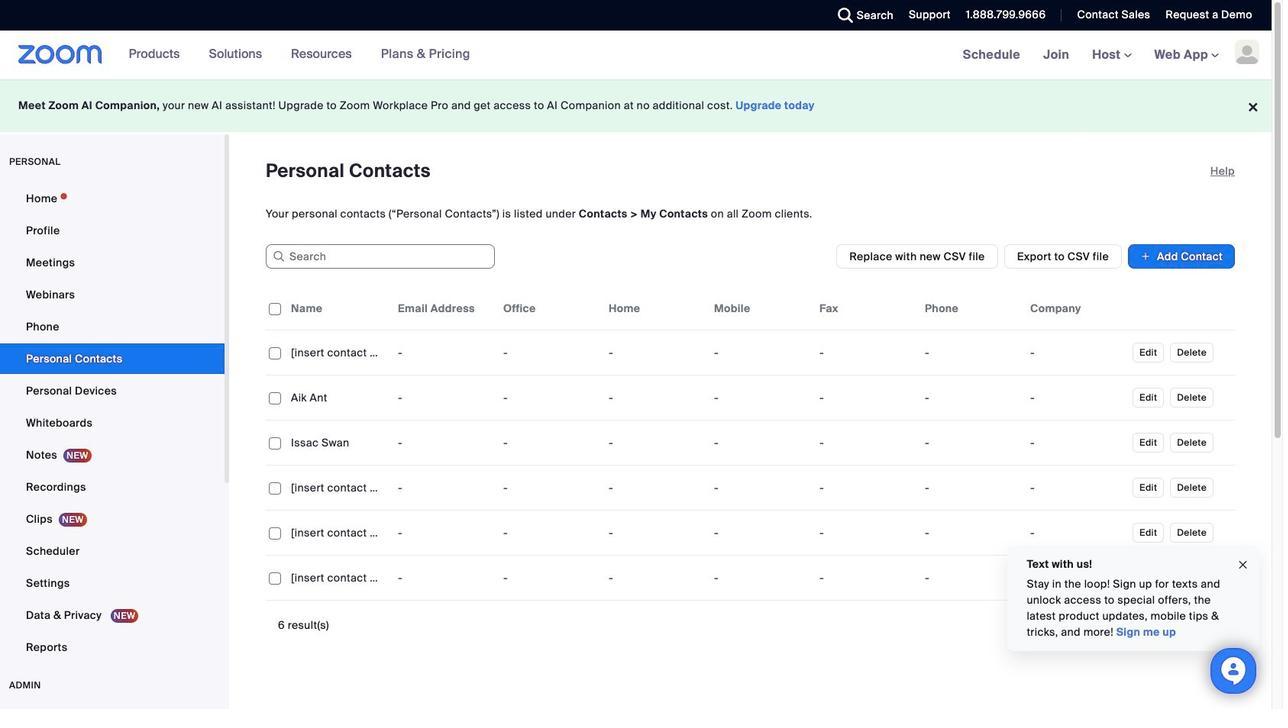 Task type: describe. For each thing, give the bounding box(es) containing it.
profile picture image
[[1236, 40, 1260, 64]]

zoom logo image
[[18, 45, 102, 64]]

add image
[[1141, 249, 1152, 264]]

product information navigation
[[102, 31, 482, 79]]

Search Contacts Input text field
[[266, 245, 495, 269]]

personal menu menu
[[0, 183, 225, 665]]



Task type: locate. For each thing, give the bounding box(es) containing it.
close image
[[1238, 557, 1250, 574]]

menu item
[[0, 708, 225, 710]]

application
[[266, 287, 1247, 613]]

banner
[[0, 31, 1272, 80]]

footer
[[0, 79, 1272, 132]]

cell
[[603, 338, 708, 368], [708, 338, 814, 368], [814, 338, 919, 368], [919, 338, 1025, 368], [603, 383, 708, 413], [708, 383, 814, 413], [814, 383, 919, 413], [919, 383, 1025, 413], [603, 428, 708, 458], [708, 428, 814, 458], [814, 428, 919, 458], [919, 428, 1025, 458], [603, 473, 708, 504], [708, 473, 814, 504], [814, 473, 919, 504], [919, 473, 1025, 504], [603, 518, 708, 549], [708, 518, 814, 549], [814, 518, 919, 549], [919, 518, 1025, 549], [603, 563, 708, 594], [708, 563, 814, 594], [814, 563, 919, 594], [919, 563, 1025, 594], [1025, 563, 1130, 594]]

meetings navigation
[[952, 31, 1272, 80]]



Task type: vqa. For each thing, say whether or not it's contained in the screenshot.
Search Contacts Input "text box" at the left of the page
yes



